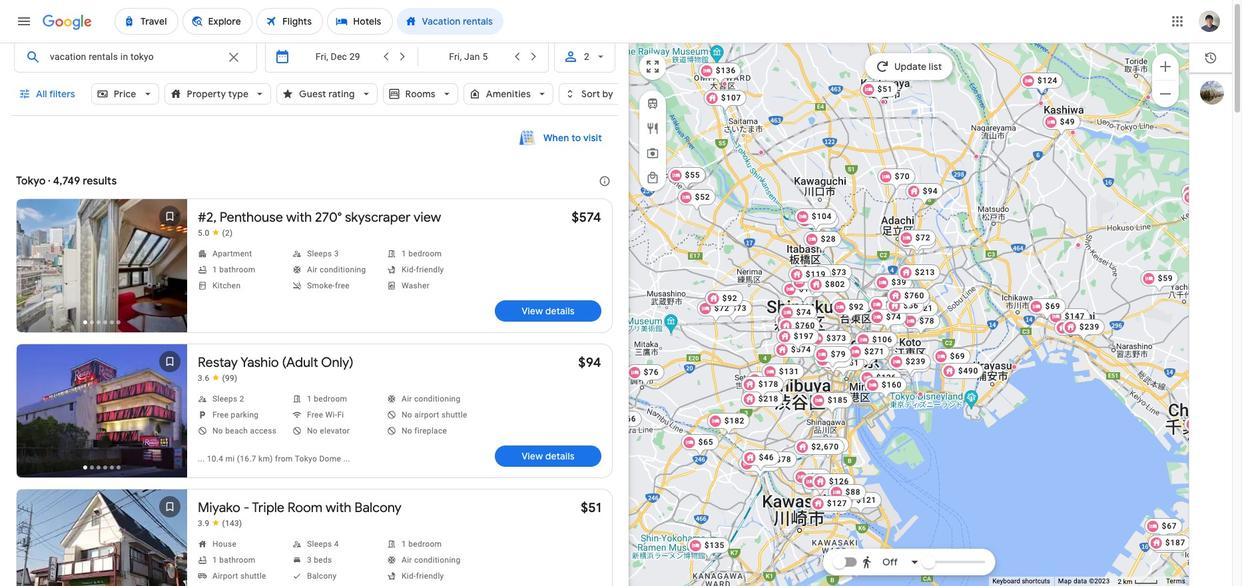 Task type: vqa. For each thing, say whether or not it's contained in the screenshot.
the bottommost a
no



Task type: describe. For each thing, give the bounding box(es) containing it.
1 vertical spatial $66
[[904, 301, 919, 311]]

$126 for bottommost $126 link
[[829, 477, 850, 486]]

2 for 2
[[584, 51, 590, 62]]

$109 link
[[747, 372, 790, 394]]

$178
[[759, 380, 779, 389]]

$136
[[716, 66, 736, 75]]

1 vertical spatial $131 link
[[762, 364, 805, 386]]

$802
[[825, 280, 846, 289]]

3.6
[[198, 374, 210, 383]]

$106 link
[[855, 332, 898, 354]]

$46 link
[[742, 450, 780, 472]]

0 vertical spatial $51 link
[[861, 81, 898, 104]]

visit
[[584, 132, 602, 144]]

2 vertical spatial $72
[[832, 355, 847, 364]]

update
[[895, 61, 927, 73]]

jr-east hotel mets tokyo bay shinkiba image
[[918, 392, 924, 397]]

0 vertical spatial $574
[[572, 209, 602, 226]]

details for $574
[[546, 305, 575, 317]]

1 horizontal spatial $126 link
[[859, 370, 902, 392]]

property type button
[[164, 78, 271, 110]]

to
[[572, 132, 581, 144]]

$76
[[644, 368, 659, 377]]

$271 link
[[847, 344, 890, 366]]

update list
[[895, 61, 943, 73]]

1 vertical spatial $73 link
[[715, 301, 753, 323]]

1 vertical spatial $760 link
[[778, 318, 821, 334]]

$70
[[895, 172, 910, 181]]

$67
[[1162, 522, 1178, 531]]

1 vertical spatial $574
[[791, 345, 812, 354]]

filters
[[49, 88, 75, 100]]

$59
[[1158, 274, 1174, 283]]

$84 link
[[780, 309, 818, 332]]

photo 1 image for $94
[[17, 344, 187, 478]]

$84
[[797, 313, 813, 322]]

2 horizontal spatial $72
[[916, 233, 931, 243]]

terms
[[1167, 578, 1186, 585]]

$351 link
[[822, 355, 865, 378]]

1 vertical spatial $126 link
[[812, 474, 855, 496]]

1 horizontal spatial $69
[[1046, 302, 1061, 311]]

details for $94
[[546, 450, 575, 462]]

$65
[[699, 438, 714, 447]]

1 horizontal spatial $74
[[814, 215, 829, 224]]

$49
[[1060, 117, 1076, 127]]

save miyako - triple room with balcony to collection image
[[154, 491, 186, 523]]

back image for $51
[[18, 543, 50, 575]]

list
[[929, 61, 943, 73]]

$213
[[915, 268, 936, 277]]

central hotel toride image
[[1146, 95, 1151, 100]]

$135 for top '$135' link
[[814, 216, 834, 225]]

1 vertical spatial $51 link
[[581, 500, 602, 516]]

0 vertical spatial $121
[[913, 304, 934, 313]]

sort
[[582, 88, 600, 100]]

(99)
[[222, 374, 238, 383]]

2 horizontal spatial $74
[[887, 313, 902, 322]]

$490 link
[[941, 363, 984, 379]]

1 horizontal spatial $69 link
[[1029, 299, 1066, 321]]

0 horizontal spatial $94 link
[[579, 354, 602, 371]]

type
[[228, 88, 249, 100]]

Search for places, hotels and more text field
[[49, 41, 218, 72]]

$185
[[828, 396, 848, 405]]

photo 1 image for $574
[[17, 199, 187, 332]]

1 horizontal spatial $760 link
[[887, 288, 930, 311]]

0 horizontal spatial $121 link
[[839, 492, 882, 515]]

1 vertical spatial $66 link
[[887, 298, 924, 314]]

(2)
[[222, 229, 233, 238]]

rooms
[[406, 88, 436, 100]]

0 horizontal spatial $72 link
[[697, 301, 735, 323]]

$119
[[806, 270, 826, 279]]

$254
[[851, 352, 872, 362]]

2 button
[[554, 41, 616, 73]]

view for $94
[[522, 450, 543, 462]]

$60 link
[[669, 167, 707, 190]]

clear image
[[226, 49, 242, 65]]

update list button
[[866, 53, 953, 80]]

$107
[[721, 93, 742, 103]]

1 horizontal spatial $72 link
[[815, 352, 853, 374]]

0 vertical spatial $66 link
[[899, 233, 936, 256]]

$136 link
[[699, 63, 742, 85]]

$109
[[764, 375, 784, 384]]

$28
[[821, 235, 837, 244]]

2 vertical spatial $66 link
[[604, 411, 642, 434]]

Check-out text field
[[428, 41, 509, 72]]

$197
[[794, 332, 814, 341]]

photos list for $574
[[17, 199, 187, 344]]

off
[[883, 556, 898, 568]]

view details button for $574
[[495, 301, 602, 322]]

$73 for the bottommost $73 link
[[732, 304, 747, 313]]

map
[[1059, 578, 1072, 585]]

0 horizontal spatial $69
[[951, 352, 966, 361]]

main menu image
[[16, 13, 32, 29]]

$88 link
[[829, 484, 867, 507]]

property
[[187, 88, 226, 100]]

$88
[[846, 488, 861, 497]]

1 horizontal spatial $121 link
[[896, 301, 939, 323]]

data
[[1074, 578, 1088, 585]]

1 vertical spatial $72
[[715, 304, 730, 313]]

$147 link
[[1048, 309, 1091, 331]]

guest rating button
[[277, 78, 378, 110]]

0 horizontal spatial $760
[[795, 321, 816, 330]]

2 vertical spatial $66
[[621, 414, 637, 424]]

1 vertical spatial $69 link
[[933, 348, 971, 371]]

ichihara marine hotel image
[[1169, 545, 1174, 550]]

$374 link
[[1055, 320, 1098, 336]]

2 for 2 km
[[1118, 578, 1122, 585]]

$205
[[824, 440, 844, 450]]

$151 link
[[869, 297, 912, 319]]

$74 link up '$197' on the bottom right
[[779, 305, 817, 327]]

$220 link
[[775, 313, 818, 335]]

$124
[[1038, 76, 1058, 85]]

$85 link
[[802, 474, 840, 496]]

$127 link
[[810, 496, 853, 512]]

view larger map image
[[645, 59, 661, 75]]

$49 link
[[1043, 114, 1081, 137]]

$123 link
[[888, 292, 931, 315]]

all filters button
[[11, 78, 86, 110]]

learn more about these results image
[[589, 165, 621, 197]]

$28 link
[[804, 231, 842, 254]]

$178 link
[[741, 376, 784, 399]]

view details link for $94
[[495, 446, 602, 467]]

$490
[[959, 366, 979, 376]]

3.9
[[198, 519, 210, 528]]

$2,670
[[812, 442, 839, 452]]

hotel sunoak kashiwanoha image
[[1039, 101, 1044, 106]]

guest
[[299, 88, 326, 100]]

0 vertical spatial $239 link
[[1063, 319, 1106, 342]]

$187 link
[[1149, 535, 1192, 551]]

0 vertical spatial $239
[[1080, 322, 1100, 332]]

photo 1 image for $51
[[17, 490, 187, 586]]

recently viewed element
[[1190, 43, 1238, 73]]

$131 for bottommost $131 link
[[779, 367, 800, 376]]

$39 link
[[875, 275, 912, 297]]

filters form
[[11, 31, 636, 123]]

$70 link
[[878, 169, 916, 191]]

5 out of 5 stars from 2 reviews image
[[198, 228, 233, 239]]

0 vertical spatial $131 link
[[791, 274, 834, 297]]

$271
[[865, 347, 885, 356]]

0 horizontal spatial $135 link
[[687, 538, 730, 560]]

0 horizontal spatial $121
[[857, 496, 877, 505]]

rating
[[329, 88, 355, 100]]

0 vertical spatial $78 link
[[903, 313, 940, 336]]

guest rating
[[299, 88, 355, 100]]



Task type: locate. For each thing, give the bounding box(es) containing it.
$85
[[819, 477, 835, 486]]

$81 link
[[793, 469, 831, 492]]

1 horizontal spatial $760
[[905, 291, 925, 301]]

0 horizontal spatial $126 link
[[812, 474, 855, 496]]

map region
[[629, 43, 1190, 586]]

1 vertical spatial $131
[[779, 367, 800, 376]]

$60
[[686, 171, 701, 180]]

2 inside popup button
[[584, 51, 590, 62]]

$92
[[723, 294, 738, 303], [723, 294, 738, 303], [849, 303, 865, 312]]

$79
[[831, 350, 847, 359]]

$160
[[882, 380, 902, 390]]

$218 link
[[741, 391, 784, 407]]

$131
[[809, 277, 829, 287], [779, 367, 800, 376]]

$373
[[827, 334, 847, 343]]

1 vertical spatial $73
[[732, 304, 747, 313]]

0 vertical spatial $66
[[916, 237, 931, 246]]

(143)
[[222, 519, 242, 528]]

1 vertical spatial $239 link
[[889, 354, 932, 376]]

1 photos list from the top
[[17, 199, 187, 344]]

0 vertical spatial $72 link
[[899, 230, 936, 253]]

$94 link left $76 "link"
[[579, 354, 602, 371]]

$69
[[1046, 302, 1061, 311], [951, 352, 966, 361]]

0 horizontal spatial $760 link
[[778, 318, 821, 334]]

0 vertical spatial $135 link
[[797, 213, 840, 235]]

view details for $94
[[522, 450, 575, 462]]

1 horizontal spatial $51 link
[[861, 81, 898, 104]]

0 vertical spatial $760
[[905, 291, 925, 301]]

$69 up $490 link
[[951, 352, 966, 361]]

1 vertical spatial photo 1 image
[[17, 344, 187, 478]]

1 vertical spatial $760
[[795, 321, 816, 330]]

$123
[[905, 295, 926, 305]]

0 vertical spatial photos list
[[17, 199, 187, 344]]

1 horizontal spatial $574 link
[[774, 342, 817, 358]]

$135 link
[[797, 213, 840, 235], [687, 538, 730, 560]]

2 vertical spatial $78 link
[[759, 452, 797, 468]]

1 vertical spatial $121 link
[[839, 492, 882, 515]]

1 vertical spatial $121
[[857, 496, 877, 505]]

view details link
[[495, 301, 602, 322], [495, 446, 602, 467]]

$104
[[812, 212, 832, 221]]

0 vertical spatial $126 link
[[859, 370, 902, 392]]

0 horizontal spatial $239
[[906, 357, 926, 366]]

1 vertical spatial view details button
[[495, 446, 602, 467]]

next image
[[154, 398, 186, 430], [154, 543, 186, 575]]

$52 link
[[678, 189, 716, 212]]

0 vertical spatial $78
[[920, 317, 935, 326]]

$51 link
[[861, 81, 898, 104], [581, 500, 602, 516]]

property type
[[187, 88, 249, 100]]

0 vertical spatial view
[[522, 305, 543, 317]]

castle linlin kashiwa 203 image
[[1071, 130, 1076, 135]]

when
[[544, 132, 570, 144]]

$110
[[756, 459, 776, 468]]

0 vertical spatial $69
[[1046, 302, 1061, 311]]

5.0
[[198, 229, 210, 238]]

0 horizontal spatial $574
[[572, 209, 602, 226]]

$135 for '$135' link to the left
[[705, 541, 725, 550]]

1 next image from the top
[[154, 398, 186, 430]]

3.6 out of 5 stars from 99 reviews image
[[198, 373, 238, 384]]

tokyo · 4,749 results
[[16, 175, 117, 188]]

$131 link
[[791, 274, 834, 297], [762, 364, 805, 386]]

$73 up the $802
[[832, 268, 847, 277]]

0 horizontal spatial $126
[[829, 477, 850, 486]]

$239 down $147 on the right
[[1080, 322, 1100, 332]]

2 view details from the top
[[522, 450, 575, 462]]

$370
[[832, 347, 852, 356]]

2 vertical spatial photos list
[[17, 490, 187, 586]]

view details button
[[495, 301, 602, 322], [495, 446, 602, 467]]

$78 right $46 at the bottom right
[[777, 455, 792, 464]]

0 horizontal spatial $94
[[579, 354, 602, 371]]

1 vertical spatial $574 link
[[774, 342, 817, 358]]

back image for $94
[[18, 398, 50, 430]]

0 vertical spatial $121 link
[[896, 301, 939, 323]]

2 photos list from the top
[[17, 344, 187, 489]]

$760 link
[[887, 288, 930, 311], [778, 318, 821, 334]]

0 vertical spatial view details link
[[495, 301, 602, 322]]

$104 link
[[795, 209, 838, 231]]

1 vertical spatial view details link
[[495, 446, 602, 467]]

$126
[[877, 373, 897, 382], [829, 477, 850, 486]]

2 left km
[[1118, 578, 1122, 585]]

1 view from the top
[[522, 305, 543, 317]]

$83
[[1168, 540, 1184, 550]]

0 horizontal spatial $574 link
[[572, 209, 602, 226]]

2 back image from the top
[[18, 543, 50, 575]]

home away from home image
[[1076, 243, 1081, 248]]

1 vertical spatial photos list
[[17, 344, 187, 489]]

0 vertical spatial $131
[[809, 277, 829, 287]]

$94 left $76 "link"
[[579, 354, 602, 371]]

$185 link
[[811, 392, 854, 415]]

2 view from the top
[[522, 450, 543, 462]]

$160 link
[[865, 377, 908, 400]]

1 view details link from the top
[[495, 301, 602, 322]]

$78 down $337
[[920, 317, 935, 326]]

photos list for $51
[[17, 490, 187, 586]]

$52
[[695, 193, 711, 202]]

next image for $51
[[154, 543, 186, 575]]

$73
[[832, 268, 847, 277], [732, 304, 747, 313]]

$74 link up $28
[[797, 211, 835, 234]]

$574 down '$197' on the bottom right
[[791, 345, 812, 354]]

$101
[[799, 285, 820, 294]]

tokyo · 4,749
[[16, 175, 80, 188]]

1 view details from the top
[[522, 305, 575, 317]]

0 vertical spatial next image
[[154, 398, 186, 430]]

1 horizontal spatial 2
[[1118, 578, 1122, 585]]

2
[[584, 51, 590, 62], [1118, 578, 1122, 585]]

0 vertical spatial $135
[[814, 216, 834, 225]]

$94
[[923, 187, 938, 196], [579, 354, 602, 371]]

1 horizontal spatial $135
[[814, 216, 834, 225]]

$119 link
[[789, 267, 832, 283]]

zoom in map image
[[1158, 58, 1174, 74]]

next image down save restay yashio (adult only) to collection icon
[[154, 398, 186, 430]]

3 photo 1 image from the top
[[17, 490, 187, 586]]

0 horizontal spatial $135
[[705, 541, 725, 550]]

view details link for $574
[[495, 301, 602, 322]]

view for $574
[[522, 305, 543, 317]]

0 vertical spatial $69 link
[[1029, 299, 1066, 321]]

$78 link down $337
[[903, 313, 940, 336]]

$78 for the top $78 link
[[920, 317, 935, 326]]

0 vertical spatial view details button
[[495, 301, 602, 322]]

2 view details button from the top
[[495, 446, 602, 467]]

$74 down '$151'
[[887, 313, 902, 322]]

$802 link
[[808, 277, 851, 293]]

3 minutes walk from the east exit of omiya stati / saitama saitama image
[[722, 81, 728, 87]]

terms link
[[1167, 578, 1186, 585]]

$83 link
[[1151, 537, 1189, 553]]

next image down save miyako - triple room with balcony to collection icon at left bottom
[[154, 543, 186, 575]]

2 details from the top
[[546, 450, 575, 462]]

1 vertical spatial $94
[[579, 354, 602, 371]]

1 photo 1 image from the top
[[17, 199, 187, 332]]

$126 down $271
[[877, 373, 897, 382]]

by
[[603, 88, 614, 100]]

$574 down learn more about these results image
[[572, 209, 602, 226]]

$46
[[759, 453, 775, 462]]

$73 for right $73 link
[[832, 268, 847, 277]]

sort by
[[582, 88, 614, 100]]

0 vertical spatial $72
[[916, 233, 931, 243]]

$74 up $28
[[814, 215, 829, 224]]

2 next image from the top
[[154, 543, 186, 575]]

1 back image from the top
[[18, 398, 50, 430]]

0 horizontal spatial $73 link
[[715, 301, 753, 323]]

price button
[[91, 78, 159, 110]]

$135
[[814, 216, 834, 225], [705, 541, 725, 550]]

$73 left $220 link
[[732, 304, 747, 313]]

$74 link
[[797, 211, 835, 234], [779, 305, 817, 327], [869, 309, 907, 332]]

1 vertical spatial details
[[546, 450, 575, 462]]

$78 link up $81 link
[[759, 452, 797, 468]]

photos list for $94
[[17, 344, 187, 489]]

$69 up $374 link
[[1046, 302, 1061, 311]]

$218
[[759, 394, 779, 404]]

0 vertical spatial 2
[[584, 51, 590, 62]]

$74 link up $106
[[869, 309, 907, 332]]

map data ©2023
[[1059, 578, 1110, 585]]

$131 for the topmost $131 link
[[809, 277, 829, 287]]

$78 link up the $160
[[893, 356, 931, 379]]

view details button for $94
[[495, 446, 602, 467]]

$94 right $70 link
[[923, 187, 938, 196]]

$370 link
[[815, 344, 858, 366]]

1 view details button from the top
[[495, 301, 602, 322]]

$78 for bottommost $78 link
[[777, 455, 792, 464]]

hotel sun clover misato image
[[974, 154, 979, 159]]

price
[[114, 88, 136, 100]]

0 horizontal spatial $74
[[797, 308, 812, 317]]

1 details from the top
[[546, 305, 575, 317]]

1 horizontal spatial $72
[[832, 355, 847, 364]]

1 horizontal spatial $73 link
[[815, 265, 853, 287]]

derme神明ホテル&ウィークリー image
[[759, 150, 764, 155]]

$78 link
[[903, 313, 940, 336], [893, 356, 931, 379], [759, 452, 797, 468]]

view details for $574
[[522, 305, 575, 317]]

1 vertical spatial 2
[[1118, 578, 1122, 585]]

save #2, penthouse with 270° skyscraper view to collection image
[[154, 201, 186, 233]]

1 horizontal spatial $574
[[791, 345, 812, 354]]

$74 down '$101' link
[[797, 308, 812, 317]]

1 horizontal spatial $239
[[1080, 322, 1100, 332]]

1 vertical spatial $78 link
[[893, 356, 931, 379]]

$72 link
[[899, 230, 936, 253], [697, 301, 735, 323], [815, 352, 853, 374]]

$55 link
[[668, 167, 706, 190]]

1 vertical spatial $94 link
[[579, 354, 602, 371]]

$78 up jr-east hotel mets tokyo bay shinkiba icon
[[911, 360, 926, 369]]

back image
[[18, 398, 50, 430], [18, 543, 50, 575]]

0 vertical spatial $574 link
[[572, 209, 602, 226]]

0 horizontal spatial 2
[[584, 51, 590, 62]]

1 vertical spatial $126
[[829, 477, 850, 486]]

$126 up $88
[[829, 477, 850, 486]]

$574 link
[[572, 209, 602, 226], [774, 342, 817, 358]]

1 horizontal spatial $73
[[832, 268, 847, 277]]

$127
[[827, 499, 848, 508]]

Check-in text field
[[298, 41, 378, 72]]

$76 link
[[627, 364, 665, 387]]

cvs bayhotel 新館 image
[[1012, 364, 1017, 370]]

$182 link
[[707, 413, 750, 436]]

km
[[1124, 578, 1133, 585]]

hotel grany's koshigaya image
[[881, 99, 886, 105]]

2 photo 1 image from the top
[[17, 344, 187, 478]]

2 up sort
[[584, 51, 590, 62]]

back image
[[18, 253, 50, 285]]

zoom out map image
[[1158, 86, 1174, 102]]

$65 link
[[681, 434, 719, 457]]

1 vertical spatial $239
[[906, 357, 926, 366]]

save restay yashio (adult only) to collection image
[[154, 346, 186, 378]]

3.9 out of 5 stars from 143 reviews image
[[198, 518, 242, 529]]

1 horizontal spatial $126
[[877, 373, 897, 382]]

2 vertical spatial $78
[[777, 455, 792, 464]]

$574 link down learn more about these results image
[[572, 209, 602, 226]]

$239 up jr-east hotel mets tokyo bay shinkiba icon
[[906, 357, 926, 366]]

when to visit button
[[512, 125, 610, 151]]

$121
[[913, 304, 934, 313], [857, 496, 877, 505]]

1 horizontal spatial $121
[[913, 304, 934, 313]]

next image for $94
[[154, 398, 186, 430]]

0 vertical spatial details
[[546, 305, 575, 317]]

0 vertical spatial $94 link
[[906, 183, 944, 206]]

$110 link
[[739, 456, 782, 478]]

mitsui garden hotel chiba, $88 image
[[1187, 413, 1225, 436]]

$760
[[905, 291, 925, 301], [795, 321, 816, 330]]

3 photos list from the top
[[17, 490, 187, 586]]

$337
[[903, 297, 924, 307]]

1 vertical spatial $51
[[581, 500, 602, 516]]

0 vertical spatial $73
[[832, 268, 847, 277]]

$574 link down '$197' on the bottom right
[[774, 342, 817, 358]]

0 horizontal spatial $131
[[779, 367, 800, 376]]

sort by button
[[559, 78, 636, 110]]

$373 link
[[809, 330, 852, 353]]

$39
[[892, 278, 907, 287]]

$220
[[793, 316, 813, 325]]

0 horizontal spatial $51
[[581, 500, 602, 516]]

recently viewed image
[[1205, 51, 1218, 65]]

next image
[[154, 253, 186, 285]]

1 vertical spatial back image
[[18, 543, 50, 575]]

$126 for the right $126 link
[[877, 373, 897, 382]]

1 horizontal spatial $131
[[809, 277, 829, 287]]

0 vertical spatial $51
[[878, 85, 893, 94]]

$94 link down $70
[[906, 183, 944, 206]]

1 horizontal spatial $135 link
[[797, 213, 840, 235]]

$182
[[725, 416, 745, 426]]

2 vertical spatial photo 1 image
[[17, 490, 187, 586]]

shortcuts
[[1022, 578, 1051, 585]]

2 inside "button"
[[1118, 578, 1122, 585]]

$254 link
[[834, 349, 877, 372]]

$239 link
[[1063, 319, 1106, 342], [889, 354, 932, 376]]

photo 1 image
[[17, 199, 187, 332], [17, 344, 187, 478], [17, 490, 187, 586]]

0 vertical spatial $73 link
[[815, 265, 853, 287]]

2 view details link from the top
[[495, 446, 602, 467]]

$78 for $78 link to the middle
[[911, 360, 926, 369]]

photos list
[[17, 199, 187, 344], [17, 344, 187, 489], [17, 490, 187, 586]]

1 vertical spatial view
[[522, 450, 543, 462]]

1 horizontal spatial $94
[[923, 187, 938, 196]]

0 horizontal spatial $73
[[732, 304, 747, 313]]

$574
[[572, 209, 602, 226], [791, 345, 812, 354]]

details
[[546, 305, 575, 317], [546, 450, 575, 462]]

amenities button
[[464, 78, 554, 110]]

off button
[[859, 546, 924, 578]]



